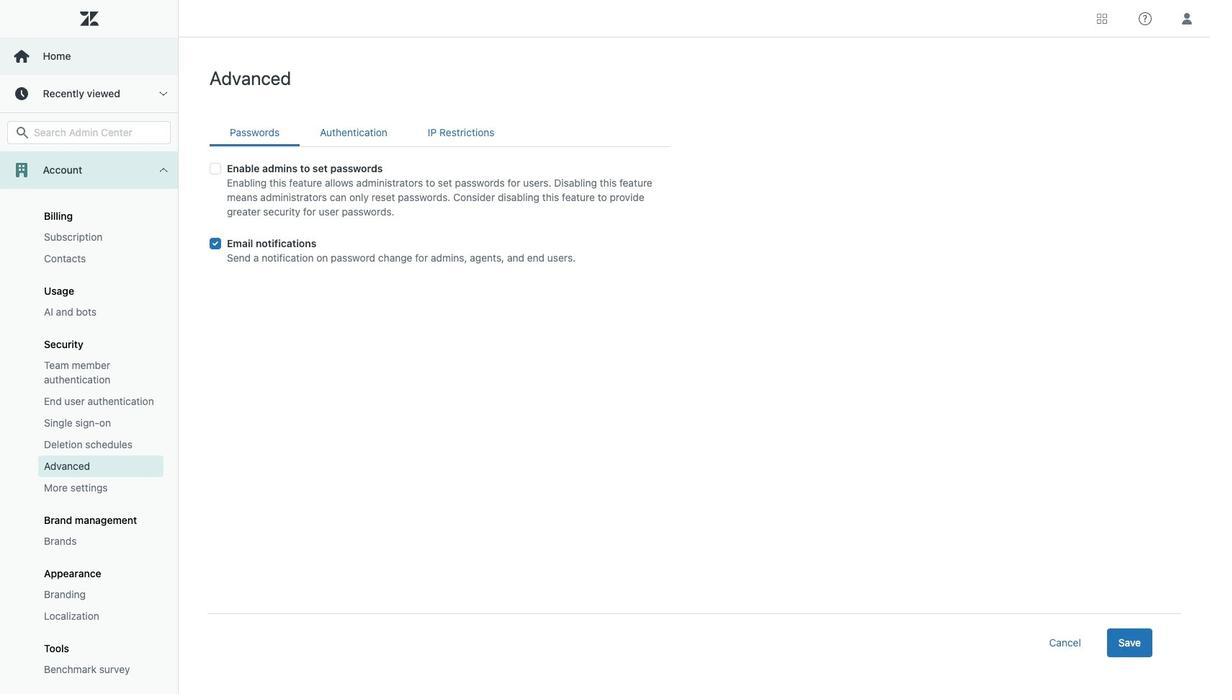 Task type: describe. For each thing, give the bounding box(es) containing it.
branding element
[[44, 587, 86, 602]]

user menu image
[[1178, 9, 1197, 28]]

more settings element
[[44, 481, 108, 495]]

billing element
[[44, 210, 73, 222]]

ai and bots element
[[44, 305, 97, 319]]

brands element
[[44, 534, 77, 548]]

Search Admin Center field
[[34, 126, 161, 139]]

tools element
[[44, 642, 69, 654]]

help image
[[1139, 12, 1152, 25]]

advanced element
[[44, 459, 90, 473]]

deletion schedules element
[[44, 437, 133, 452]]

group inside primary element
[[0, 189, 178, 692]]

zendesk products image
[[1098, 13, 1108, 23]]

tree inside primary element
[[0, 151, 178, 694]]

end user authentication element
[[44, 394, 154, 409]]

subscription element
[[44, 230, 103, 244]]

contacts element
[[44, 252, 86, 266]]

primary element
[[0, 0, 179, 694]]



Task type: vqa. For each thing, say whether or not it's contained in the screenshot.
the Billing Element
yes



Task type: locate. For each thing, give the bounding box(es) containing it.
security element
[[44, 338, 83, 350]]

localization element
[[44, 609, 99, 623]]

team member authentication element
[[44, 358, 158, 387]]

None search field
[[0, 121, 178, 144]]

single sign-on element
[[44, 416, 111, 430]]

tree item inside primary element
[[0, 151, 178, 692]]

none search field inside primary element
[[0, 121, 178, 144]]

tree
[[0, 151, 178, 694]]

appearance element
[[44, 567, 101, 579]]

usage element
[[44, 285, 74, 297]]

group
[[0, 189, 178, 692]]

brand management element
[[44, 514, 137, 526]]

benchmark survey element
[[44, 662, 130, 677]]

tree item
[[0, 151, 178, 692]]



